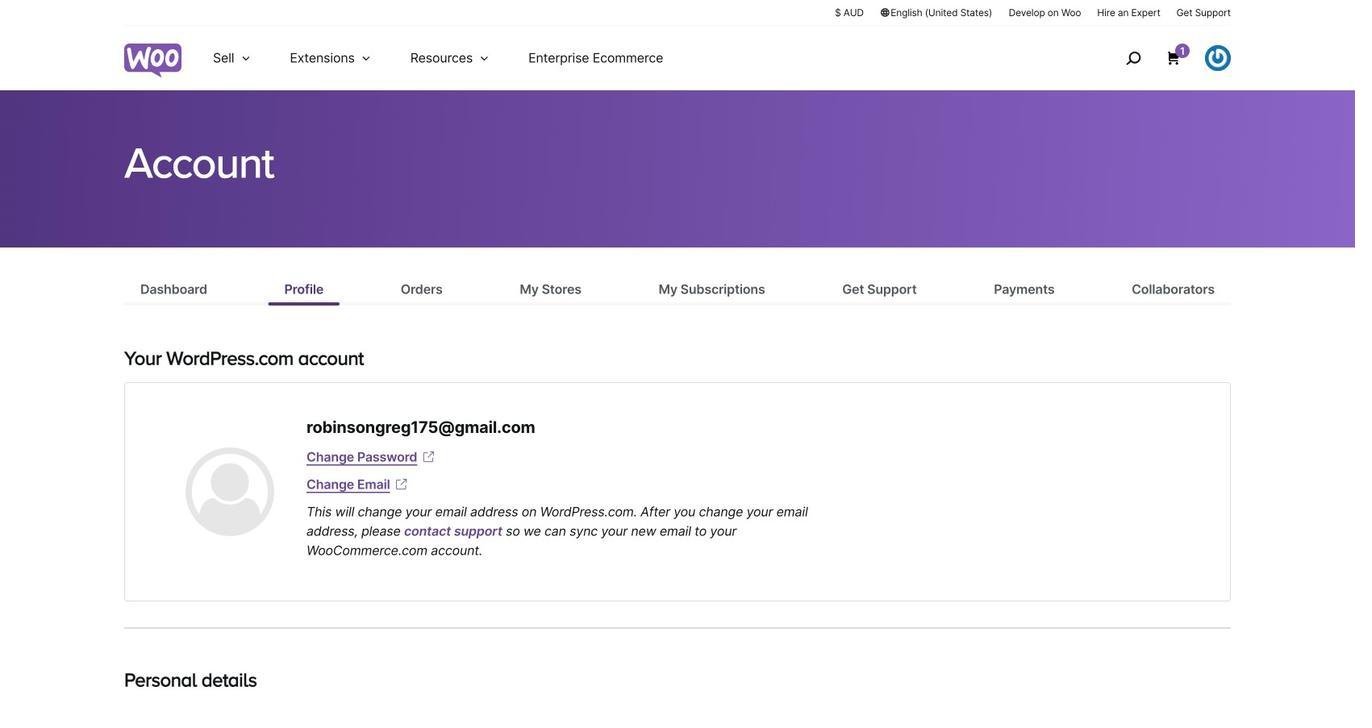Task type: describe. For each thing, give the bounding box(es) containing it.
external link image
[[393, 477, 410, 493]]

open account menu image
[[1205, 45, 1231, 71]]

gravatar image image
[[186, 448, 274, 537]]



Task type: vqa. For each thing, say whether or not it's contained in the screenshot.
checkbox at the left bottom of the page
no



Task type: locate. For each thing, give the bounding box(es) containing it.
service navigation menu element
[[1092, 32, 1231, 84]]

search image
[[1121, 45, 1146, 71]]

external link image
[[421, 449, 437, 466]]



